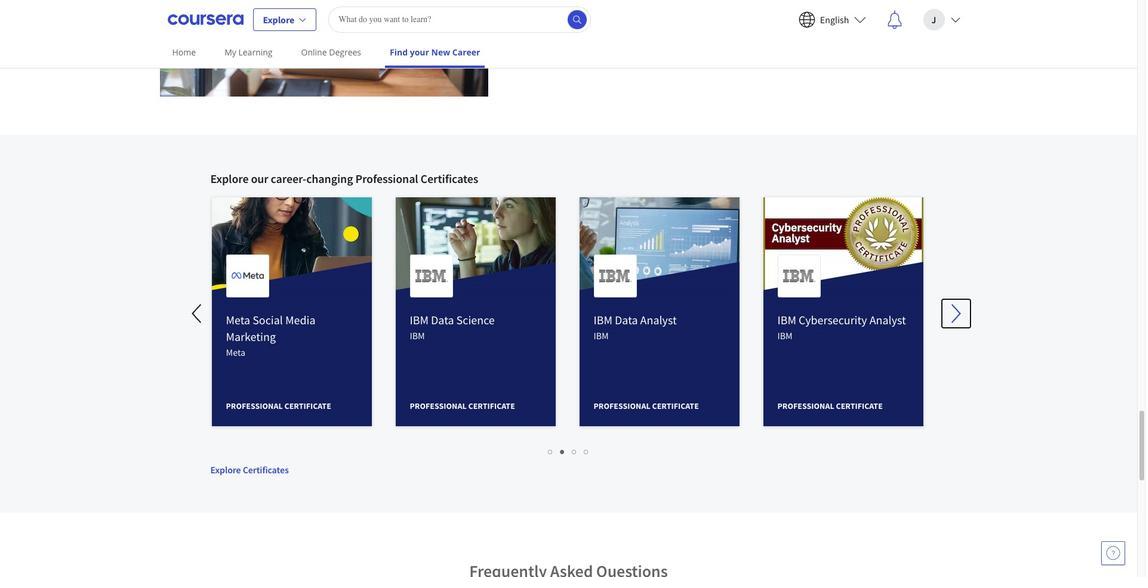 Task type: vqa. For each thing, say whether or not it's contained in the screenshot.


Task type: locate. For each thing, give the bounding box(es) containing it.
media
[[285, 313, 315, 328]]

analyst for ibm cybersecurity analyst
[[869, 313, 906, 328]]

2 vertical spatial explore
[[210, 465, 241, 477]]

1 horizontal spatial analyst
[[869, 313, 906, 328]]

1 vertical spatial explore
[[210, 172, 249, 186]]

professional for meta social media marketing
[[226, 401, 283, 412]]

1 horizontal spatial data
[[615, 313, 638, 328]]

list inside career academy - gateway certificates carousel element
[[210, 446, 927, 459]]

professional
[[355, 172, 418, 186], [226, 401, 283, 412], [410, 401, 467, 412], [594, 401, 650, 412], [777, 401, 834, 412]]

online degrees link
[[296, 39, 366, 66]]

certificate
[[284, 401, 331, 412], [468, 401, 515, 412], [652, 401, 699, 412], [836, 401, 883, 412]]

1 professional certificate from the left
[[226, 401, 331, 412]]

explore certificates
[[210, 465, 289, 477]]

ibm data science link
[[410, 313, 495, 328]]

explore
[[263, 13, 294, 25], [210, 172, 249, 186], [210, 465, 241, 477]]

list
[[210, 446, 927, 459]]

2
[[560, 447, 565, 458]]

analyst inside ibm cybersecurity analyst ibm
[[869, 313, 906, 328]]

4 certificate from the left
[[836, 401, 883, 412]]

meta social media marketing link
[[226, 313, 315, 345]]

2 data from the left
[[615, 313, 638, 328]]

3 certificate from the left
[[652, 401, 699, 412]]

home
[[172, 47, 196, 58]]

ibm
[[410, 313, 429, 328], [594, 313, 612, 328], [777, 313, 796, 328], [410, 330, 425, 342], [594, 330, 609, 342], [777, 330, 793, 342]]

find
[[390, 47, 408, 58]]

4 professional certificate from the left
[[777, 401, 883, 412]]

0 horizontal spatial data
[[431, 313, 454, 328]]

0 vertical spatial meta
[[226, 313, 250, 328]]

meta
[[226, 313, 250, 328], [226, 347, 245, 359]]

1 certificate from the left
[[284, 401, 331, 412]]

data
[[431, 313, 454, 328], [615, 313, 638, 328]]

ibm cybersecurity analyst link
[[777, 313, 906, 328]]

find your new career
[[390, 47, 480, 58]]

analyst
[[640, 313, 677, 328], [869, 313, 906, 328]]

meta social media marketing meta
[[226, 313, 315, 359]]

social
[[253, 313, 283, 328]]

1 data from the left
[[431, 313, 454, 328]]

career-
[[271, 172, 306, 186]]

home link
[[167, 39, 201, 66]]

my learning link
[[220, 39, 277, 66]]

2 professional certificate from the left
[[410, 401, 515, 412]]

certificate for meta social media marketing
[[284, 401, 331, 412]]

certificate for ibm cybersecurity analyst
[[836, 401, 883, 412]]

marketing
[[226, 330, 276, 345]]

data for analyst
[[615, 313, 638, 328]]

certificates
[[421, 172, 478, 186], [243, 465, 289, 477]]

professional certificate
[[226, 401, 331, 412], [410, 401, 515, 412], [594, 401, 699, 412], [777, 401, 883, 412]]

0 vertical spatial certificates
[[421, 172, 478, 186]]

3 professional certificate from the left
[[594, 401, 699, 412]]

professional for ibm cybersecurity analyst
[[777, 401, 834, 412]]

certificate for ibm data analyst
[[652, 401, 699, 412]]

2 analyst from the left
[[869, 313, 906, 328]]

data for science
[[431, 313, 454, 328]]

previous slide image
[[183, 300, 212, 329]]

explore button
[[253, 8, 316, 31]]

1 analyst from the left
[[640, 313, 677, 328]]

1 horizontal spatial certificates
[[421, 172, 478, 186]]

data inside ibm data analyst ibm
[[615, 313, 638, 328]]

j
[[932, 13, 936, 25]]

What do you want to learn? text field
[[328, 6, 591, 33]]

meta up "marketing"
[[226, 313, 250, 328]]

None search field
[[328, 6, 591, 33]]

0 horizontal spatial certificates
[[243, 465, 289, 477]]

2 certificate from the left
[[468, 401, 515, 412]]

professional for ibm data analyst
[[594, 401, 650, 412]]

1 vertical spatial meta
[[226, 347, 245, 359]]

list containing 1
[[210, 446, 927, 459]]

explore for explore
[[263, 13, 294, 25]]

0 vertical spatial explore
[[263, 13, 294, 25]]

data inside ibm data science ibm
[[431, 313, 454, 328]]

meta down "marketing"
[[226, 347, 245, 359]]

0 horizontal spatial analyst
[[640, 313, 677, 328]]

explore inside popup button
[[263, 13, 294, 25]]

learning
[[238, 47, 273, 58]]

professional certificate for ibm cybersecurity analyst
[[777, 401, 883, 412]]

analyst inside ibm data analyst ibm
[[640, 313, 677, 328]]

ibm data analyst ibm
[[594, 313, 677, 342]]

my learning
[[225, 47, 273, 58]]



Task type: describe. For each thing, give the bounding box(es) containing it.
4 button
[[580, 446, 592, 459]]

certificate for ibm data science
[[468, 401, 515, 412]]

coursera image
[[167, 10, 243, 29]]

your
[[410, 47, 429, 58]]

professional certificate for ibm data analyst
[[594, 401, 699, 412]]

ibm data analyst link
[[594, 313, 677, 328]]

career
[[452, 47, 480, 58]]

online
[[301, 47, 327, 58]]

professional for ibm data science
[[410, 401, 467, 412]]

1 vertical spatial certificates
[[243, 465, 289, 477]]

j button
[[914, 0, 970, 38]]

english button
[[789, 0, 875, 38]]

find your new career link
[[385, 39, 485, 68]]

explore certificates link
[[210, 434, 927, 478]]

degrees
[[329, 47, 361, 58]]

2 button
[[557, 446, 569, 459]]

help center image
[[1106, 547, 1120, 561]]

analyst for ibm data analyst
[[640, 313, 677, 328]]

career academy - gateway certificates carousel element
[[183, 135, 970, 520]]

3
[[572, 447, 577, 458]]

science
[[456, 313, 495, 328]]

4
[[584, 447, 589, 458]]

cybersecurity
[[799, 313, 867, 328]]

explore our career-changing professional certificates
[[210, 172, 478, 186]]

1
[[548, 447, 553, 458]]

online degrees
[[301, 47, 361, 58]]

our
[[251, 172, 268, 186]]

professional certificate for meta social media marketing
[[226, 401, 331, 412]]

changing
[[306, 172, 353, 186]]

new
[[431, 47, 450, 58]]

next slide image
[[942, 300, 970, 329]]

professional certificate for ibm data science
[[410, 401, 515, 412]]

1 meta from the top
[[226, 313, 250, 328]]

explore for explore our career-changing professional certificates
[[210, 172, 249, 186]]

1 button
[[545, 446, 557, 459]]

my
[[225, 47, 236, 58]]

ibm data science ibm
[[410, 313, 495, 342]]

3 button
[[569, 446, 580, 459]]

english
[[820, 13, 849, 25]]

ibm cybersecurity analyst ibm
[[777, 313, 906, 342]]

explore for explore certificates
[[210, 465, 241, 477]]

2 meta from the top
[[226, 347, 245, 359]]



